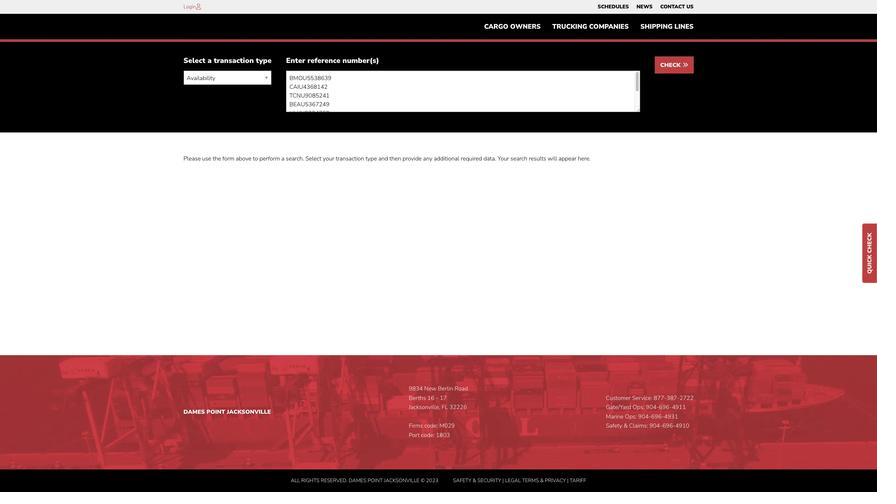 Task type: locate. For each thing, give the bounding box(es) containing it.
type
[[256, 56, 272, 66], [366, 155, 377, 163]]

4910
[[676, 423, 690, 431]]

berths
[[409, 395, 426, 403]]

& left claims: at the right bottom of page
[[624, 423, 628, 431]]

privacy
[[545, 478, 566, 485]]

1 horizontal spatial select
[[306, 155, 322, 163]]

news link
[[637, 2, 653, 12]]

32226
[[450, 404, 467, 412]]

904- right claims: at the right bottom of page
[[650, 423, 663, 431]]

696-
[[659, 404, 672, 412], [652, 413, 664, 421], [663, 423, 676, 431]]

0 vertical spatial jacksonville
[[227, 409, 271, 417]]

1803
[[436, 432, 450, 440]]

1 vertical spatial dames
[[349, 478, 367, 485]]

904- up claims: at the right bottom of page
[[639, 413, 652, 421]]

877-
[[654, 395, 667, 403]]

0 horizontal spatial check
[[661, 61, 683, 69]]

jacksonville
[[227, 409, 271, 417], [384, 478, 420, 485]]

0 vertical spatial safety
[[606, 423, 623, 431]]

schedules
[[598, 3, 629, 10]]

9834 new berlin road berths 16 - 17 jacksonville, fl 32226
[[409, 385, 468, 412]]

search.
[[286, 155, 304, 163]]

1 vertical spatial point
[[368, 478, 383, 485]]

2 vertical spatial 904-
[[650, 423, 663, 431]]

port
[[409, 432, 420, 440]]

schedules link
[[598, 2, 629, 12]]

berlin
[[438, 385, 453, 393]]

shipping lines link
[[635, 19, 700, 34]]

0 horizontal spatial select
[[184, 56, 206, 66]]

0 vertical spatial ops:
[[633, 404, 645, 412]]

firms code:  m029 port code:  1803
[[409, 423, 455, 440]]

contact us
[[661, 3, 694, 10]]

0 vertical spatial dames
[[184, 409, 205, 417]]

1 vertical spatial jacksonville
[[384, 478, 420, 485]]

any
[[423, 155, 433, 163]]

then
[[390, 155, 401, 163]]

387-
[[667, 395, 680, 403]]

& inside "customer service: 877-387-2722 gate/yard ops: 904-696-4911 marine ops: 904-696-4931 safety & claims: 904-696-4910"
[[624, 423, 628, 431]]

2722
[[680, 395, 694, 403]]

fl
[[442, 404, 448, 412]]

code: up 1803
[[425, 423, 438, 431]]

0 vertical spatial point
[[207, 409, 225, 417]]

0 vertical spatial check
[[661, 61, 683, 69]]

2 vertical spatial 696-
[[663, 423, 676, 431]]

appear
[[559, 155, 577, 163]]

1 vertical spatial type
[[366, 155, 377, 163]]

4911
[[672, 404, 686, 412]]

required
[[461, 155, 482, 163]]

0 vertical spatial 696-
[[659, 404, 672, 412]]

| left tariff link at right bottom
[[567, 478, 569, 485]]

0 vertical spatial code:
[[425, 423, 438, 431]]

1 horizontal spatial |
[[567, 478, 569, 485]]

us
[[687, 3, 694, 10]]

1 vertical spatial check
[[866, 233, 874, 254]]

type left and
[[366, 155, 377, 163]]

0 horizontal spatial type
[[256, 56, 272, 66]]

owners
[[511, 22, 541, 31]]

form
[[223, 155, 235, 163]]

login link
[[184, 3, 196, 10]]

1 horizontal spatial jacksonville
[[384, 478, 420, 485]]

16
[[428, 395, 435, 403]]

0 horizontal spatial safety
[[453, 478, 472, 485]]

code:
[[425, 423, 438, 431], [421, 432, 435, 440]]

safety
[[606, 423, 623, 431], [453, 478, 472, 485]]

number(s)
[[343, 56, 379, 66]]

dames
[[184, 409, 205, 417], [349, 478, 367, 485]]

check
[[661, 61, 683, 69], [866, 233, 874, 254]]

&
[[624, 423, 628, 431], [473, 478, 476, 485], [540, 478, 544, 485]]

provide
[[403, 155, 422, 163]]

the
[[213, 155, 221, 163]]

1 vertical spatial transaction
[[336, 155, 364, 163]]

security
[[478, 478, 502, 485]]

0 vertical spatial select
[[184, 56, 206, 66]]

quick check link
[[863, 224, 878, 283]]

1 vertical spatial ops:
[[625, 413, 637, 421]]

please
[[184, 155, 201, 163]]

type left enter
[[256, 56, 272, 66]]

m029
[[440, 423, 455, 431]]

| left legal
[[503, 478, 504, 485]]

ops: down service: in the right of the page
[[633, 404, 645, 412]]

17
[[440, 395, 447, 403]]

user image
[[196, 4, 201, 9]]

0 vertical spatial type
[[256, 56, 272, 66]]

0 horizontal spatial jacksonville
[[227, 409, 271, 417]]

2 | from the left
[[567, 478, 569, 485]]

0 vertical spatial menu bar
[[594, 2, 698, 12]]

trucking companies
[[553, 22, 629, 31]]

1 horizontal spatial point
[[368, 478, 383, 485]]

menu bar containing schedules
[[594, 2, 698, 12]]

1 horizontal spatial transaction
[[336, 155, 364, 163]]

0 horizontal spatial transaction
[[214, 56, 254, 66]]

1 vertical spatial select
[[306, 155, 322, 163]]

news
[[637, 3, 653, 10]]

1 vertical spatial safety
[[453, 478, 472, 485]]

2 horizontal spatial &
[[624, 423, 628, 431]]

please use the form above to perform a search. select your transaction type and then provide any additional required data. your search results will appear here.
[[184, 155, 591, 163]]

safety & security | legal terms & privacy | tariff
[[453, 478, 587, 485]]

0 horizontal spatial a
[[208, 56, 212, 66]]

-
[[436, 395, 439, 403]]

0 horizontal spatial point
[[207, 409, 225, 417]]

quick
[[866, 255, 874, 274]]

904- down 877-
[[646, 404, 659, 412]]

safety down marine
[[606, 423, 623, 431]]

check inside button
[[661, 61, 683, 69]]

point
[[207, 409, 225, 417], [368, 478, 383, 485]]

menu bar
[[594, 2, 698, 12], [479, 19, 700, 34]]

gate/yard
[[606, 404, 632, 412]]

menu bar down schedules link
[[479, 19, 700, 34]]

legal
[[505, 478, 521, 485]]

your
[[323, 155, 334, 163]]

menu bar up the 'shipping'
[[594, 2, 698, 12]]

cargo owners link
[[479, 19, 547, 34]]

1 horizontal spatial safety
[[606, 423, 623, 431]]

0 horizontal spatial |
[[503, 478, 504, 485]]

a
[[208, 56, 212, 66], [282, 155, 285, 163]]

0 horizontal spatial &
[[473, 478, 476, 485]]

safety left security
[[453, 478, 472, 485]]

menu bar containing cargo owners
[[479, 19, 700, 34]]

code: right port
[[421, 432, 435, 440]]

cargo
[[484, 22, 509, 31]]

& left security
[[473, 478, 476, 485]]

tariff link
[[570, 478, 587, 485]]

customer service: 877-387-2722 gate/yard ops: 904-696-4911 marine ops: 904-696-4931 safety & claims: 904-696-4910
[[606, 395, 694, 431]]

1 horizontal spatial dames
[[349, 478, 367, 485]]

transaction
[[214, 56, 254, 66], [336, 155, 364, 163]]

ops:
[[633, 404, 645, 412], [625, 413, 637, 421]]

tariff
[[570, 478, 587, 485]]

1 vertical spatial 696-
[[652, 413, 664, 421]]

enter
[[286, 56, 305, 66]]

|
[[503, 478, 504, 485], [567, 478, 569, 485]]

4931
[[664, 413, 678, 421]]

rights
[[301, 478, 320, 485]]

companies
[[589, 22, 629, 31]]

ops: up claims: at the right bottom of page
[[625, 413, 637, 421]]

trucking companies link
[[547, 19, 635, 34]]

1 vertical spatial a
[[282, 155, 285, 163]]

& right terms
[[540, 478, 544, 485]]

1 vertical spatial menu bar
[[479, 19, 700, 34]]

footer
[[0, 356, 878, 493]]



Task type: describe. For each thing, give the bounding box(es) containing it.
0 vertical spatial transaction
[[214, 56, 254, 66]]

1 horizontal spatial &
[[540, 478, 544, 485]]

1 horizontal spatial check
[[866, 233, 874, 254]]

trucking
[[553, 22, 588, 31]]

1 vertical spatial 904-
[[639, 413, 652, 421]]

new
[[425, 385, 437, 393]]

reserved.
[[321, 478, 348, 485]]

service:
[[633, 395, 653, 403]]

0 horizontal spatial dames
[[184, 409, 205, 417]]

additional
[[434, 155, 460, 163]]

will
[[548, 155, 557, 163]]

enter reference number(s)
[[286, 56, 379, 66]]

1 horizontal spatial a
[[282, 155, 285, 163]]

safety & security link
[[453, 478, 502, 485]]

contact us link
[[661, 2, 694, 12]]

1 horizontal spatial type
[[366, 155, 377, 163]]

0 vertical spatial 904-
[[646, 404, 659, 412]]

customer
[[606, 395, 631, 403]]

results
[[529, 155, 546, 163]]

dames point jacksonville
[[184, 409, 271, 417]]

select a transaction type
[[184, 56, 272, 66]]

angle double right image
[[683, 62, 689, 68]]

your
[[498, 155, 509, 163]]

check button
[[655, 57, 694, 74]]

shipping lines
[[641, 22, 694, 31]]

0 vertical spatial a
[[208, 56, 212, 66]]

perform
[[260, 155, 280, 163]]

login
[[184, 3, 196, 10]]

jacksonville,
[[409, 404, 440, 412]]

1 | from the left
[[503, 478, 504, 485]]

cargo owners
[[484, 22, 541, 31]]

search
[[511, 155, 528, 163]]

Enter reference number(s) text field
[[286, 71, 641, 112]]

above
[[236, 155, 252, 163]]

footer containing 9834 new berlin road
[[0, 356, 878, 493]]

2023
[[426, 478, 439, 485]]

use
[[202, 155, 211, 163]]

to
[[253, 155, 258, 163]]

all rights reserved. dames point jacksonville © 2023
[[291, 478, 439, 485]]

data.
[[484, 155, 496, 163]]

firms
[[409, 423, 423, 431]]

marine
[[606, 413, 624, 421]]

lines
[[675, 22, 694, 31]]

claims:
[[629, 423, 648, 431]]

here.
[[578, 155, 591, 163]]

©
[[421, 478, 425, 485]]

terms
[[522, 478, 539, 485]]

safety inside "customer service: 877-387-2722 gate/yard ops: 904-696-4911 marine ops: 904-696-4931 safety & claims: 904-696-4910"
[[606, 423, 623, 431]]

1 vertical spatial code:
[[421, 432, 435, 440]]

shipping
[[641, 22, 673, 31]]

9834
[[409, 385, 423, 393]]

quick check
[[866, 233, 874, 274]]

legal terms & privacy link
[[505, 478, 566, 485]]

road
[[455, 385, 468, 393]]

reference
[[308, 56, 341, 66]]

contact
[[661, 3, 685, 10]]

and
[[379, 155, 388, 163]]

all
[[291, 478, 300, 485]]



Task type: vqa. For each thing, say whether or not it's contained in the screenshot.
topmost Day
no



